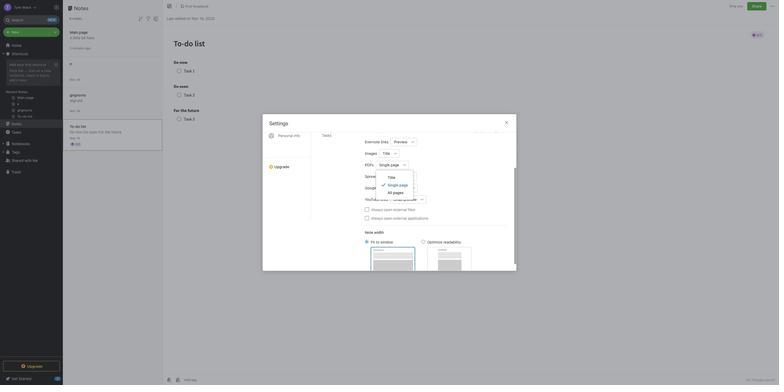 Task type: locate. For each thing, give the bounding box(es) containing it.
open
[[384, 208, 393, 212], [384, 216, 393, 221]]

a
[[41, 69, 43, 73]]

0 horizontal spatial all
[[388, 191, 392, 195]]

1 14 from the top
[[76, 78, 80, 82]]

1 vertical spatial notes
[[18, 90, 27, 94]]

window
[[380, 240, 393, 245]]

0 vertical spatial 14
[[76, 78, 80, 82]]

do
[[70, 130, 74, 134], [83, 130, 88, 134]]

single down title link
[[388, 183, 399, 188]]

note list element
[[63, 0, 163, 386]]

1 vertical spatial to
[[376, 240, 379, 245]]

notebooks link
[[0, 140, 63, 148]]

to right fit
[[376, 240, 379, 245]]

upgrade for bottom upgrade popup button
[[27, 365, 43, 369]]

title up single page link
[[388, 175, 395, 180]]

fit to window
[[371, 240, 393, 245]]

title
[[383, 151, 390, 156], [388, 175, 395, 180]]

1 always from the top
[[371, 208, 383, 212]]

0 horizontal spatial to
[[46, 73, 49, 78]]

0 horizontal spatial upgrade
[[27, 365, 43, 369]]

page down choose default view option for spreadsheets 'field'
[[399, 183, 408, 188]]

2 external from the top
[[394, 216, 407, 221]]

single down title button
[[379, 163, 390, 167]]

None search field
[[7, 15, 56, 25]]

2 vertical spatial notes
[[12, 122, 22, 126]]

0 vertical spatial page
[[79, 30, 88, 34]]

0 horizontal spatial upgrade button
[[3, 362, 60, 372]]

tasks
[[12, 130, 21, 135], [322, 133, 332, 138]]

add tag image
[[175, 377, 181, 384]]

1 horizontal spatial on
[[187, 16, 191, 21]]

here
[[87, 36, 94, 40]]

home
[[12, 43, 22, 48]]

1 vertical spatial all
[[747, 378, 751, 383]]

1 horizontal spatial upgrade button
[[263, 157, 311, 171]]

my
[[473, 129, 478, 133]]

youtube links
[[365, 198, 388, 202]]

add
[[9, 78, 15, 82]]

Optimize readability radio
[[422, 240, 425, 244]]

minutes
[[73, 46, 84, 50]]

0 vertical spatial nov 14
[[70, 78, 80, 82]]

shared with me link
[[0, 156, 63, 165]]

single page up "pages"
[[388, 183, 408, 188]]

1 vertical spatial your
[[378, 129, 385, 133]]

to down note, on the left top
[[46, 73, 49, 78]]

last
[[167, 16, 174, 21]]

preview
[[404, 198, 417, 202]]

1 vertical spatial nov 14
[[70, 109, 80, 113]]

on
[[187, 16, 191, 21], [36, 69, 40, 73]]

page up title link
[[391, 163, 399, 167]]

0 vertical spatial the
[[18, 69, 23, 73]]

add
[[9, 63, 16, 67]]

0 vertical spatial open
[[384, 208, 393, 212]]

home link
[[0, 41, 63, 50]]

fit
[[371, 240, 375, 245]]

external for files
[[394, 208, 407, 212]]

1 vertical spatial external
[[394, 216, 407, 221]]

future
[[111, 130, 122, 134]]

single
[[379, 163, 390, 167], [388, 183, 399, 188]]

first notebook
[[185, 4, 209, 8]]

nov 14
[[70, 78, 80, 82], [70, 109, 80, 113], [70, 136, 80, 140]]

optimize readability
[[427, 240, 461, 245]]

small preview button
[[390, 196, 418, 204]]

1 horizontal spatial your
[[378, 129, 385, 133]]

0 vertical spatial all
[[388, 191, 392, 195]]

2 open from the top
[[384, 216, 393, 221]]

option group containing fit to window
[[365, 240, 472, 273]]

1 vertical spatial title
[[388, 175, 395, 180]]

upgrade button
[[263, 157, 311, 171], [3, 362, 60, 372]]

Choose default view option for PDFs field
[[376, 161, 409, 169]]

open down always open external files at the bottom of page
[[384, 216, 393, 221]]

page
[[79, 30, 88, 34], [391, 163, 399, 167], [399, 183, 408, 188]]

tree
[[0, 41, 63, 357]]

2 horizontal spatial page
[[399, 183, 408, 188]]

nov down e
[[70, 78, 76, 82]]

open for always open external applications
[[384, 216, 393, 221]]

a
[[70, 36, 72, 40]]

click
[[9, 69, 17, 73]]

0 vertical spatial notes
[[74, 5, 89, 11]]

all left changes
[[747, 378, 751, 383]]

click the ...
[[9, 69, 28, 73]]

1 vertical spatial open
[[384, 216, 393, 221]]

nov down sfgnsfd
[[70, 109, 76, 113]]

always for always open external applications
[[371, 216, 383, 221]]

open up always open external applications
[[384, 208, 393, 212]]

0 vertical spatial single
[[379, 163, 390, 167]]

single page inside dropdown list menu
[[388, 183, 408, 188]]

all left "pages"
[[388, 191, 392, 195]]

all changes saved
[[747, 378, 775, 383]]

all inside the "note window" 'element'
[[747, 378, 751, 383]]

0 vertical spatial upgrade
[[274, 165, 289, 169]]

tags button
[[0, 148, 63, 156]]

links up title button
[[381, 140, 389, 144]]

nov 14 up 0/3
[[70, 136, 80, 140]]

0 horizontal spatial page
[[79, 30, 88, 34]]

1 vertical spatial on
[[36, 69, 40, 73]]

Always open external applications checkbox
[[365, 216, 369, 221]]

0 horizontal spatial do
[[70, 130, 74, 134]]

do down list
[[83, 130, 88, 134]]

expand note image
[[166, 3, 173, 9]]

changes
[[751, 378, 765, 383]]

nov left 14,
[[192, 16, 199, 21]]

2 14 from the top
[[76, 109, 80, 113]]

1 horizontal spatial to
[[376, 240, 379, 245]]

shared with me
[[12, 158, 38, 163]]

nov
[[192, 16, 199, 21], [70, 78, 76, 82], [70, 109, 76, 113], [70, 136, 76, 140]]

1 horizontal spatial the
[[105, 130, 110, 134]]

external up always open external applications
[[394, 208, 407, 212]]

1 horizontal spatial do
[[83, 130, 88, 134]]

Search text field
[[7, 15, 56, 25]]

youtube
[[365, 198, 379, 202]]

notes right recent
[[18, 90, 27, 94]]

0 vertical spatial your
[[17, 63, 24, 67]]

on inside the "note window" 'element'
[[187, 16, 191, 21]]

for
[[98, 130, 104, 134]]

all for all pages
[[388, 191, 392, 195]]

title up single page 'button'
[[383, 151, 390, 156]]

2 always from the top
[[371, 216, 383, 221]]

personal
[[278, 134, 293, 138]]

width
[[374, 230, 384, 235]]

page up 'bit'
[[79, 30, 88, 34]]

group containing add your first shortcut
[[0, 58, 63, 122]]

1 horizontal spatial upgrade
[[274, 165, 289, 169]]

note window element
[[163, 0, 779, 386]]

what are my options?
[[457, 129, 493, 133]]

links left and
[[421, 129, 428, 133]]

14 up gngnsrns
[[76, 78, 80, 82]]

1 vertical spatial always
[[371, 216, 383, 221]]

share
[[752, 4, 762, 8]]

...
[[24, 69, 28, 73]]

1 vertical spatial upgrade
[[27, 365, 43, 369]]

to-do list
[[70, 124, 86, 129]]

group
[[0, 58, 63, 122]]

expand notebooks image
[[1, 142, 6, 146]]

always open external applications
[[371, 216, 429, 221]]

stack
[[26, 73, 35, 78]]

single page down title field
[[379, 163, 399, 167]]

14 up 0/3
[[76, 136, 80, 140]]

share button
[[748, 2, 767, 10]]

preview button
[[391, 138, 409, 146]]

14 down sfgnsfd
[[76, 109, 80, 113]]

title link
[[376, 174, 413, 181]]

Choose default view option for YouTube links field
[[390, 196, 427, 204]]

edited
[[175, 16, 186, 21]]

on left a
[[36, 69, 40, 73]]

2023
[[206, 16, 214, 21]]

0 vertical spatial title
[[383, 151, 390, 156]]

single inside single page link
[[388, 183, 399, 188]]

1 open from the top
[[384, 208, 393, 212]]

always right always open external applications checkbox
[[371, 216, 383, 221]]

1 nov 14 from the top
[[70, 78, 80, 82]]

title inside button
[[383, 151, 390, 156]]

your up click the ...
[[17, 63, 24, 67]]

1 vertical spatial single
[[388, 183, 399, 188]]

google
[[365, 186, 377, 191]]

0 vertical spatial to
[[46, 73, 49, 78]]

on right edited
[[187, 16, 191, 21]]

tasks inside tasks tab
[[322, 133, 332, 138]]

settings image
[[53, 4, 60, 10]]

note width
[[365, 230, 384, 235]]

1 vertical spatial 14
[[76, 109, 80, 113]]

0 vertical spatial on
[[187, 16, 191, 21]]

5 minutes ago
[[70, 46, 91, 50]]

1 external from the top
[[394, 208, 407, 212]]

always
[[371, 208, 383, 212], [371, 216, 383, 221]]

google drive links
[[365, 186, 396, 191]]

your for default
[[378, 129, 385, 133]]

0 horizontal spatial your
[[17, 63, 24, 67]]

notes up tasks button
[[12, 122, 22, 126]]

0 vertical spatial external
[[394, 208, 407, 212]]

14
[[76, 78, 80, 82], [76, 109, 80, 113], [76, 136, 80, 140]]

0 horizontal spatial tasks
[[12, 130, 21, 135]]

1 horizontal spatial page
[[391, 163, 399, 167]]

notes
[[74, 5, 89, 11], [18, 90, 27, 94], [12, 122, 22, 126]]

1 horizontal spatial tasks
[[322, 133, 332, 138]]

1 vertical spatial the
[[105, 130, 110, 134]]

external down always open external files at the bottom of page
[[394, 216, 407, 221]]

always right always open external files checkbox
[[371, 208, 383, 212]]

only
[[730, 4, 737, 8]]

1 horizontal spatial all
[[747, 378, 751, 383]]

the right for
[[105, 130, 110, 134]]

and
[[429, 129, 435, 133]]

do down to-
[[70, 130, 74, 134]]

0 vertical spatial single page
[[379, 163, 399, 167]]

you
[[738, 4, 743, 8]]

small
[[394, 198, 403, 202]]

the left ...
[[18, 69, 23, 73]]

0 vertical spatial always
[[371, 208, 383, 212]]

tab list
[[263, 82, 311, 220]]

your inside group
[[17, 63, 24, 67]]

2 vertical spatial page
[[399, 183, 408, 188]]

tasks button
[[0, 128, 63, 137]]

all
[[388, 191, 392, 195], [747, 378, 751, 383]]

do now do soon for the future
[[70, 130, 122, 134]]

0 vertical spatial upgrade button
[[263, 157, 311, 171]]

3 14 from the top
[[76, 136, 80, 140]]

note,
[[44, 69, 52, 73]]

2 vertical spatial 14
[[76, 136, 80, 140]]

recent
[[6, 90, 17, 94]]

links up the 'all pages'
[[388, 186, 396, 191]]

what
[[457, 129, 466, 133]]

single page link
[[376, 181, 413, 189]]

0 horizontal spatial on
[[36, 69, 40, 73]]

your left default
[[378, 129, 385, 133]]

4
[[69, 16, 72, 21]]

Choose default view option for Evernote links field
[[391, 138, 417, 146]]

1 vertical spatial single page
[[388, 183, 408, 188]]

page inside 'button'
[[391, 163, 399, 167]]

all inside dropdown list menu
[[388, 191, 392, 195]]

spreadsheets
[[365, 175, 388, 179]]

option group
[[365, 240, 472, 273]]

1 vertical spatial page
[[391, 163, 399, 167]]

to inside icon on a note, notebook, stack or tag to add it here.
[[46, 73, 49, 78]]

2 vertical spatial nov 14
[[70, 136, 80, 140]]

nov inside the "note window" 'element'
[[192, 16, 199, 21]]

tag
[[40, 73, 45, 78]]

notes
[[72, 16, 82, 21]]

nov 14 up gngnsrns
[[70, 78, 80, 82]]

the
[[18, 69, 23, 73], [105, 130, 110, 134]]

nov 14 down sfgnsfd
[[70, 109, 80, 113]]

notes up notes
[[74, 5, 89, 11]]

3 nov 14 from the top
[[70, 136, 80, 140]]



Task type: describe. For each thing, give the bounding box(es) containing it.
evernote links
[[365, 140, 389, 144]]

links down drive
[[380, 198, 388, 202]]

applications
[[408, 216, 429, 221]]

Always open external files checkbox
[[365, 208, 369, 212]]

choose
[[365, 129, 377, 133]]

Fit to window radio
[[365, 240, 369, 244]]

tags
[[12, 150, 20, 154]]

e
[[70, 61, 72, 66]]

0/3
[[75, 142, 80, 146]]

14,
[[200, 16, 205, 21]]

tasks tab
[[318, 131, 357, 140]]

page inside "main page a little bit here"
[[79, 30, 88, 34]]

shared
[[12, 158, 24, 163]]

pdfs
[[365, 163, 374, 167]]

0 horizontal spatial the
[[18, 69, 23, 73]]

trash
[[12, 170, 21, 174]]

single inside single page 'button'
[[379, 163, 390, 167]]

Choose default view option for Images field
[[379, 150, 400, 158]]

expand tags image
[[1, 150, 6, 154]]

note
[[365, 230, 373, 235]]

2 do from the left
[[83, 130, 88, 134]]

Choose default view option for Spreadsheets field
[[390, 173, 417, 181]]

or
[[36, 73, 39, 78]]

here.
[[19, 78, 27, 82]]

now
[[75, 130, 82, 134]]

optimize
[[427, 240, 443, 245]]

gngnsrns
[[70, 93, 86, 97]]

all pages
[[388, 191, 404, 195]]

pages
[[393, 191, 404, 195]]

me
[[33, 158, 38, 163]]

all pages link
[[376, 189, 413, 197]]

images
[[365, 151, 377, 156]]

always for always open external files
[[371, 208, 383, 212]]

options?
[[479, 129, 493, 133]]

single page button
[[376, 161, 401, 169]]

on inside icon on a note, notebook, stack or tag to add it here.
[[36, 69, 40, 73]]

2 nov 14 from the top
[[70, 109, 80, 113]]

settings
[[269, 121, 288, 127]]

last edited on nov 14, 2023
[[167, 16, 214, 21]]

evernote
[[365, 140, 380, 144]]

the inside note list 'element'
[[105, 130, 110, 134]]

tab list containing personal info
[[263, 82, 311, 220]]

little
[[73, 36, 80, 40]]

choose your default views for new links and attachments.
[[365, 129, 456, 133]]

preview
[[394, 140, 407, 144]]

views
[[398, 129, 407, 133]]

your for first
[[17, 63, 24, 67]]

external for applications
[[394, 216, 407, 221]]

Note Editor text field
[[163, 25, 779, 375]]

saved
[[766, 378, 775, 383]]

add your first shortcut
[[9, 63, 46, 67]]

Choose default view option for Google Drive links field
[[398, 184, 418, 192]]

files
[[408, 208, 415, 212]]

ago
[[85, 46, 91, 50]]

5
[[70, 46, 72, 50]]

icon
[[29, 69, 35, 73]]

do
[[76, 124, 80, 129]]

trash link
[[0, 168, 63, 176]]

all for all changes saved
[[747, 378, 751, 383]]

with
[[24, 158, 32, 163]]

notes inside note list 'element'
[[74, 5, 89, 11]]

notes link
[[0, 120, 63, 128]]

main
[[70, 30, 78, 34]]

new
[[12, 30, 19, 34]]

are
[[467, 129, 472, 133]]

single page inside 'button'
[[379, 163, 399, 167]]

dropdown list menu
[[376, 174, 413, 197]]

new
[[413, 129, 420, 133]]

notebooks
[[12, 142, 30, 146]]

open for always open external files
[[384, 208, 393, 212]]

page inside dropdown list menu
[[399, 183, 408, 188]]

nov up 0/3
[[70, 136, 76, 140]]

sfgnsfd
[[70, 98, 82, 103]]

1 do from the left
[[70, 130, 74, 134]]

info
[[294, 134, 300, 138]]

tree containing home
[[0, 41, 63, 357]]

shortcut
[[32, 63, 46, 67]]

tasks inside tasks button
[[12, 130, 21, 135]]

notes inside group
[[18, 90, 27, 94]]

small preview
[[394, 198, 417, 202]]

icon on a note, notebook, stack or tag to add it here.
[[9, 69, 52, 82]]

recent notes
[[6, 90, 27, 94]]

it
[[16, 78, 18, 82]]

soon
[[89, 130, 97, 134]]

first notebook button
[[179, 3, 211, 10]]

drive
[[378, 186, 387, 191]]

upgrade for the topmost upgrade popup button
[[274, 165, 289, 169]]

close image
[[504, 120, 510, 126]]

first
[[185, 4, 192, 8]]

1 vertical spatial upgrade button
[[3, 362, 60, 372]]

always open external files
[[371, 208, 415, 212]]

4 notes
[[69, 16, 82, 21]]

main page a little bit here
[[70, 30, 94, 40]]

first
[[25, 63, 32, 67]]

bit
[[81, 36, 86, 40]]

title inside dropdown list menu
[[388, 175, 395, 180]]

notebook,
[[9, 73, 25, 78]]

add a reminder image
[[166, 377, 172, 384]]



Task type: vqa. For each thing, say whether or not it's contained in the screenshot.
"links"
yes



